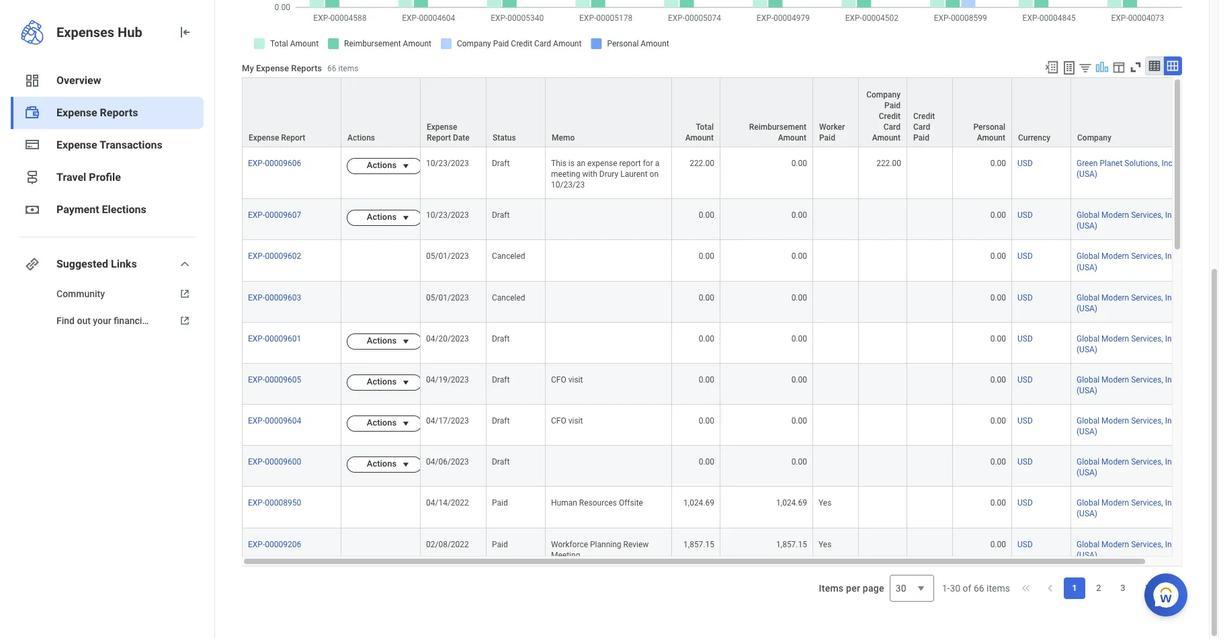 Task type: vqa. For each thing, say whether or not it's contained in the screenshot.
fourth (USA)
yes



Task type: describe. For each thing, give the bounding box(es) containing it.
4 global from the top
[[1077, 334, 1100, 343]]

02/08/2022
[[426, 540, 469, 549]]

with
[[583, 170, 598, 179]]

modern for 00009206
[[1102, 540, 1130, 549]]

5 (usa) from the top
[[1077, 345, 1098, 354]]

items per page
[[819, 583, 885, 594]]

page
[[863, 583, 885, 594]]

overview link
[[11, 65, 204, 97]]

chevron down small image
[[177, 256, 193, 272]]

transactions
[[100, 139, 163, 151]]

memo button
[[546, 78, 672, 147]]

company button
[[1072, 78, 1197, 147]]

personal amount
[[974, 122, 1006, 143]]

usd link for exp-00009206
[[1018, 537, 1033, 549]]

worker
[[820, 122, 845, 132]]

amount inside company paid credit card amount
[[873, 133, 901, 143]]

00009601
[[265, 334, 301, 343]]

inc. for 00009605
[[1166, 375, 1179, 385]]

services, for 00009206
[[1132, 540, 1164, 549]]

pagination element
[[942, 567, 1183, 610]]

global modern services, inc. (usa) for exp-00009206
[[1077, 540, 1179, 560]]

canceled for exp-00009603
[[492, 293, 526, 302]]

actions for 4th actions button from the bottom
[[367, 335, 397, 345]]

ext link image for community
[[177, 287, 193, 301]]

expenses hub
[[56, 24, 142, 40]]

transformation import image
[[177, 24, 193, 40]]

caret down image for 4th actions button from the bottom
[[398, 336, 414, 347]]

(usa) for exp-00009602
[[1077, 263, 1098, 272]]

(usa) for exp-00009604
[[1077, 427, 1098, 436]]

6 actions button from the top
[[347, 457, 401, 473]]

green planet solutions, inc. (usa) link
[[1077, 156, 1175, 179]]

usd for 00009606
[[1018, 159, 1033, 168]]

1 1,024.69 from the left
[[684, 498, 715, 508]]

usd link for exp-00009605
[[1018, 372, 1033, 385]]

usd link for exp-00009606
[[1018, 156, 1033, 168]]

cfo visit for 04/17/2023
[[551, 416, 583, 426]]

usd link for exp-00009602
[[1018, 249, 1033, 261]]

exp-00009604
[[248, 416, 301, 426]]

travel
[[56, 171, 86, 184]]

personal
[[974, 122, 1006, 132]]

row containing exp-00009206
[[242, 528, 1198, 569]]

expenses hub element
[[56, 23, 166, 42]]

5 usd from the top
[[1018, 334, 1033, 343]]

2 1,024.69 from the left
[[777, 498, 808, 508]]

2 1,857.15 from the left
[[777, 540, 808, 549]]

2 actions row from the top
[[242, 199, 1198, 240]]

00009600
[[265, 457, 301, 467]]

5 actions row from the top
[[242, 405, 1198, 446]]

global modern services, inc. (usa) for exp-00009600
[[1077, 457, 1179, 478]]

reimbursement amount
[[750, 122, 807, 143]]

exp-00009607 link
[[248, 208, 301, 220]]

global modern services, inc. (usa) link for exp-00009605
[[1077, 372, 1179, 395]]

community link
[[11, 280, 204, 307]]

report
[[620, 159, 641, 168]]

memo
[[552, 133, 575, 143]]

exp- for 00009606
[[248, 159, 265, 168]]

modern for 00008950
[[1102, 498, 1130, 508]]

expand/collapse chart image
[[1095, 60, 1110, 75]]

(usa) for exp-00009206
[[1077, 550, 1098, 560]]

yes for 1,024.69
[[819, 498, 832, 508]]

ext link image for find out your financial well-being
[[177, 314, 193, 327]]

4 services, from the top
[[1132, 334, 1164, 343]]

2 222.00 from the left
[[877, 159, 902, 168]]

laurent
[[621, 170, 648, 179]]

out
[[77, 315, 91, 326]]

caret down image for 5th actions button
[[398, 418, 414, 429]]

(usa) for exp-00009605
[[1077, 386, 1098, 395]]

global modern services, inc. (usa) link for exp-00009607
[[1077, 208, 1179, 231]]

exp-00009601
[[248, 334, 301, 343]]

expense transactions
[[56, 139, 163, 151]]

status button
[[487, 78, 545, 147]]

hub
[[118, 24, 142, 40]]

row containing exp-00008950
[[242, 487, 1198, 528]]

usd for 00009602
[[1018, 252, 1033, 261]]

planning
[[590, 540, 622, 549]]

(usa) for exp-00009606
[[1077, 170, 1098, 179]]

payment elections
[[56, 203, 146, 216]]

report for expense report date
[[427, 133, 451, 143]]

expense report button
[[243, 78, 341, 147]]

3 draft from the top
[[492, 334, 510, 343]]

planet
[[1100, 159, 1123, 168]]

meeting
[[551, 550, 581, 560]]

1-30 of 66 items status
[[942, 582, 1011, 595]]

services, for 00009600
[[1132, 457, 1164, 467]]

paid inside company paid credit card amount
[[885, 101, 901, 110]]

04/14/2022
[[426, 498, 469, 508]]

4 actions button from the top
[[347, 374, 401, 391]]

exp-00009606
[[248, 159, 301, 168]]

expense for expense reports
[[56, 106, 97, 119]]

exp-00008950 link
[[248, 496, 301, 508]]

2 button
[[1089, 578, 1110, 599]]

modern for 00009600
[[1102, 457, 1130, 467]]

05/01/2023 for 00009603
[[426, 293, 469, 302]]

4 actions row from the top
[[242, 364, 1198, 405]]

human resources offsite
[[551, 498, 643, 508]]

usd for 00008950
[[1018, 498, 1033, 508]]

worker paid column header
[[814, 77, 859, 148]]

total amount button
[[672, 78, 720, 147]]

for
[[643, 159, 653, 168]]

personal amount button
[[953, 78, 1012, 147]]

on
[[650, 170, 659, 179]]

expense reports
[[56, 106, 138, 119]]

dashboard image
[[24, 73, 40, 89]]

global modern services, inc. (usa) for exp-00009602
[[1077, 252, 1179, 272]]

global modern services, inc. (usa) link for exp-00009602
[[1077, 249, 1179, 272]]

expense report date button
[[421, 78, 486, 147]]

exp-00008950
[[248, 498, 301, 508]]

global for 00008950
[[1077, 498, 1100, 508]]

1 222.00 from the left
[[690, 159, 715, 168]]

0 vertical spatial reports
[[291, 63, 322, 74]]

exp-00009607
[[248, 211, 301, 220]]

usd for 00009604
[[1018, 416, 1033, 426]]

00009604
[[265, 416, 301, 426]]

amount for reimbursement
[[778, 133, 807, 143]]

modern for 00009602
[[1102, 252, 1130, 261]]

workforce planning review meeting
[[551, 540, 651, 560]]

worker paid
[[820, 122, 845, 143]]

reimbursement amount button
[[721, 78, 813, 147]]

global modern services, inc. (usa) for exp-00008950
[[1077, 498, 1179, 519]]

04/20/2023
[[426, 334, 469, 343]]

paid inside worker paid
[[820, 133, 836, 143]]

exp- for 00009206
[[248, 540, 265, 549]]

modern for 00009607
[[1102, 211, 1130, 220]]

overview
[[56, 74, 101, 87]]

global modern services, inc. (usa) for exp-00009605
[[1077, 375, 1179, 395]]

expense for expense report
[[249, 133, 279, 143]]

draft for exp-00009604
[[492, 416, 510, 426]]

status column header
[[487, 77, 546, 148]]

an
[[577, 159, 586, 168]]

suggested links
[[56, 258, 137, 270]]

00009607
[[265, 211, 301, 220]]

actions button
[[342, 78, 420, 147]]

4 global modern services, inc. (usa) from the top
[[1077, 334, 1179, 354]]

expense for expense transactions
[[56, 139, 97, 151]]

services, for 00009605
[[1132, 375, 1164, 385]]

payment
[[56, 203, 99, 216]]

actions column header
[[342, 77, 421, 148]]

caret down image for 1st actions button from the bottom
[[398, 459, 414, 470]]

10/23/23
[[551, 180, 585, 190]]

global modern services, inc. (usa) link for exp-00009206
[[1077, 537, 1179, 560]]

personal amount column header
[[953, 77, 1013, 148]]

suggested
[[56, 258, 108, 270]]

chevron 2x right small image
[[1165, 582, 1179, 595]]

usd link for exp-00009603
[[1018, 290, 1033, 302]]

usd for 00009603
[[1018, 293, 1033, 302]]

company for company paid credit card amount
[[867, 90, 901, 100]]

00009605
[[265, 375, 301, 385]]

global modern services, inc. (usa) link for exp-00008950
[[1077, 496, 1179, 519]]

actions for 5th actions button
[[367, 418, 397, 428]]

exp-00009605
[[248, 375, 301, 385]]

inc. for 00008950
[[1166, 498, 1179, 508]]

paid right 02/08/2022
[[492, 540, 508, 549]]

credit card image
[[24, 136, 40, 153]]

chevron right small image
[[1141, 582, 1154, 595]]

paid inside credit card paid
[[914, 133, 930, 143]]

green planet solutions, inc. (usa)
[[1077, 159, 1175, 179]]

currency
[[1019, 133, 1051, 143]]

3 actions button from the top
[[347, 333, 401, 349]]

exp-00009600
[[248, 457, 301, 467]]

a
[[655, 159, 660, 168]]

exp-00009604 link
[[248, 414, 301, 426]]

caret down image for 2nd actions button
[[398, 213, 414, 223]]

expense report
[[249, 133, 305, 143]]

your
[[93, 315, 111, 326]]

of
[[963, 583, 972, 594]]

find out your financial well-being
[[56, 315, 195, 326]]

credit card paid column header
[[908, 77, 953, 148]]

3 button
[[1113, 578, 1134, 599]]

payment elections link
[[11, 194, 204, 226]]

5 usd link from the top
[[1018, 331, 1033, 343]]

00009606
[[265, 159, 301, 168]]

row containing exp-00009603
[[242, 281, 1198, 323]]

items per page element
[[817, 567, 934, 610]]

items for 1-30 of 66 items
[[987, 583, 1011, 594]]

exp-00009602
[[248, 252, 301, 261]]

exp- for 00009602
[[248, 252, 265, 261]]



Task type: locate. For each thing, give the bounding box(es) containing it.
1 vertical spatial canceled
[[492, 293, 526, 302]]

1 horizontal spatial 222.00
[[877, 159, 902, 168]]

2 05/01/2023 from the top
[[426, 293, 469, 302]]

0 vertical spatial 05/01/2023
[[426, 252, 469, 261]]

amount left credit card paid at the right
[[873, 133, 901, 143]]

report up 00009606
[[281, 133, 305, 143]]

toolbar
[[1039, 56, 1183, 77]]

8 usd link from the top
[[1018, 455, 1033, 467]]

items for my expense reports 66 items
[[339, 64, 359, 74]]

3 modern from the top
[[1102, 293, 1130, 302]]

222.00 down total amount
[[690, 159, 715, 168]]

card
[[884, 122, 901, 132], [914, 122, 931, 132]]

global modern services, inc. (usa) for exp-00009604
[[1077, 416, 1179, 436]]

global modern services, inc. (usa) for exp-00009607
[[1077, 211, 1179, 231]]

1 (usa) from the top
[[1077, 170, 1098, 179]]

report inside expense report date
[[427, 133, 451, 143]]

cell
[[814, 147, 859, 199], [908, 147, 953, 199], [546, 199, 672, 240], [814, 199, 859, 240], [859, 199, 908, 240], [908, 199, 953, 240], [342, 240, 421, 281], [546, 240, 672, 281], [814, 240, 859, 281], [859, 240, 908, 281], [908, 240, 953, 281], [342, 281, 421, 323], [546, 281, 672, 323], [814, 281, 859, 323], [859, 281, 908, 323], [908, 281, 953, 323], [546, 323, 672, 364], [814, 323, 859, 364], [859, 323, 908, 364], [908, 323, 953, 364], [814, 364, 859, 405], [859, 364, 908, 405], [908, 364, 953, 405], [814, 405, 859, 446], [859, 405, 908, 446], [908, 405, 953, 446], [546, 446, 672, 487], [814, 446, 859, 487], [859, 446, 908, 487], [908, 446, 953, 487], [342, 487, 421, 528], [859, 487, 908, 528], [908, 487, 953, 528], [342, 528, 421, 569], [859, 528, 908, 569], [908, 528, 953, 569]]

yes for 1,857.15
[[819, 540, 832, 549]]

reports
[[291, 63, 322, 74], [100, 106, 138, 119]]

1 actions button from the top
[[347, 158, 401, 174]]

expense down 'overview'
[[56, 106, 97, 119]]

expense inside 'link'
[[56, 106, 97, 119]]

1 caret down image from the top
[[398, 161, 414, 172]]

1 draft from the top
[[492, 159, 510, 168]]

9 global modern services, inc. (usa) from the top
[[1077, 540, 1179, 560]]

cfo visit for 04/19/2023
[[551, 375, 583, 385]]

0 vertical spatial 66
[[327, 64, 337, 74]]

inc.
[[1162, 159, 1175, 168], [1166, 211, 1179, 220], [1166, 252, 1179, 261], [1166, 293, 1179, 302], [1166, 334, 1179, 343], [1166, 375, 1179, 385], [1166, 416, 1179, 426], [1166, 457, 1179, 467], [1166, 498, 1179, 508], [1166, 540, 1179, 549]]

1 horizontal spatial items
[[987, 583, 1011, 594]]

6 modern from the top
[[1102, 416, 1130, 426]]

chevron 2x left small image
[[1020, 582, 1033, 595]]

30
[[950, 583, 961, 594]]

exp-00009603 link
[[248, 290, 301, 302]]

exp-
[[248, 159, 265, 168], [248, 211, 265, 220], [248, 252, 265, 261], [248, 293, 265, 302], [248, 334, 265, 343], [248, 375, 265, 385], [248, 416, 265, 426], [248, 457, 265, 467], [248, 498, 265, 508], [248, 540, 265, 549]]

total
[[696, 122, 714, 132]]

1 caret down image from the top
[[398, 213, 414, 223]]

3 row from the top
[[242, 281, 1198, 323]]

8 exp- from the top
[[248, 457, 265, 467]]

05/01/2023
[[426, 252, 469, 261], [426, 293, 469, 302]]

1 usd from the top
[[1018, 159, 1033, 168]]

list containing 2
[[1064, 578, 1134, 599]]

exp-00009600 link
[[248, 455, 301, 467]]

5 services, from the top
[[1132, 375, 1164, 385]]

8 services, from the top
[[1132, 498, 1164, 508]]

timeline milestone image
[[24, 169, 40, 186]]

inc. inside green planet solutions, inc. (usa)
[[1162, 159, 1175, 168]]

expense
[[256, 63, 289, 74], [56, 106, 97, 119], [427, 122, 457, 132], [249, 133, 279, 143], [56, 139, 97, 151]]

exp-00009603
[[248, 293, 301, 302]]

amount down the reimbursement
[[778, 133, 807, 143]]

click to view/edit grid preferences image
[[1112, 60, 1127, 75]]

services, for 00009602
[[1132, 252, 1164, 261]]

6 draft from the top
[[492, 457, 510, 467]]

row containing exp-00009602
[[242, 240, 1198, 281]]

inc. for 00009206
[[1166, 540, 1179, 549]]

company paid credit card amount column header
[[859, 77, 908, 148]]

suggested links button
[[11, 248, 204, 280]]

0 vertical spatial yes
[[819, 498, 832, 508]]

global modern services, inc. (usa) link for exp-00009604
[[1077, 414, 1179, 436]]

7 exp- from the top
[[248, 416, 265, 426]]

1 horizontal spatial report
[[427, 133, 451, 143]]

66 inside "status"
[[974, 583, 985, 594]]

1 horizontal spatial 66
[[974, 583, 985, 594]]

amount inside 'popup button'
[[686, 133, 714, 143]]

inc. for 00009603
[[1166, 293, 1179, 302]]

1 vertical spatial yes
[[819, 540, 832, 549]]

1 vertical spatial ext link image
[[177, 314, 193, 327]]

4 modern from the top
[[1102, 334, 1130, 343]]

inc. for 00009607
[[1166, 211, 1179, 220]]

2 report from the left
[[427, 133, 451, 143]]

0 vertical spatial cfo visit
[[551, 375, 583, 385]]

items inside "status"
[[987, 583, 1011, 594]]

visit for 04/19/2023
[[569, 375, 583, 385]]

5 row from the top
[[242, 528, 1198, 569]]

0 vertical spatial ext link image
[[177, 287, 193, 301]]

00009603
[[265, 293, 301, 302]]

global modern services, inc. (usa)
[[1077, 211, 1179, 231], [1077, 252, 1179, 272], [1077, 293, 1179, 313], [1077, 334, 1179, 354], [1077, 375, 1179, 395], [1077, 416, 1179, 436], [1077, 457, 1179, 478], [1077, 498, 1179, 519], [1077, 540, 1179, 560]]

exp- down the exp-00008950
[[248, 540, 265, 549]]

2 row from the top
[[242, 240, 1198, 281]]

global modern services, inc. (usa) link
[[1077, 208, 1179, 231], [1077, 249, 1179, 272], [1077, 290, 1179, 313], [1077, 331, 1179, 354], [1077, 372, 1179, 395], [1077, 414, 1179, 436], [1077, 455, 1179, 478], [1077, 496, 1179, 519], [1077, 537, 1179, 560]]

2 cfo from the top
[[551, 416, 567, 426]]

this
[[551, 159, 567, 168]]

my
[[242, 63, 254, 74]]

9 exp- from the top
[[248, 498, 265, 508]]

global for 00009600
[[1077, 457, 1100, 467]]

expense up exp-00009606 link
[[249, 133, 279, 143]]

2 yes from the top
[[819, 540, 832, 549]]

fullscreen image
[[1129, 60, 1144, 75]]

amount for total
[[686, 133, 714, 143]]

9 services, from the top
[[1132, 540, 1164, 549]]

expenses
[[56, 24, 114, 40]]

inc. for 00009604
[[1166, 416, 1179, 426]]

meeting
[[551, 170, 581, 179]]

usd link for exp-00009607
[[1018, 208, 1033, 220]]

1 horizontal spatial credit
[[914, 112, 935, 121]]

actions for 1st actions button from the bottom
[[367, 459, 397, 469]]

1 yes from the top
[[819, 498, 832, 508]]

services, for 00009603
[[1132, 293, 1164, 302]]

0 horizontal spatial 66
[[327, 64, 337, 74]]

services, for 00009607
[[1132, 211, 1164, 220]]

66 inside my expense reports 66 items
[[327, 64, 337, 74]]

credit card paid button
[[908, 78, 953, 147]]

1 report from the left
[[281, 133, 305, 143]]

expense for expense report date
[[427, 122, 457, 132]]

ext link image
[[177, 287, 193, 301], [177, 314, 193, 327]]

usd for 00009600
[[1018, 457, 1033, 467]]

3 exp- from the top
[[248, 252, 265, 261]]

5 global from the top
[[1077, 375, 1100, 385]]

review
[[624, 540, 649, 549]]

1 row from the top
[[242, 77, 1198, 148]]

find
[[56, 315, 75, 326]]

8 modern from the top
[[1102, 498, 1130, 508]]

1 horizontal spatial 1,857.15
[[777, 540, 808, 549]]

2
[[1097, 583, 1102, 593]]

00009206
[[265, 540, 301, 549]]

3
[[1121, 583, 1126, 593]]

travel profile link
[[11, 161, 204, 194]]

exp- up exp-00009601 link
[[248, 293, 265, 302]]

usd for 00009605
[[1018, 375, 1033, 385]]

list
[[1064, 578, 1134, 599]]

3 global from the top
[[1077, 293, 1100, 302]]

visit
[[569, 375, 583, 385], [569, 416, 583, 426]]

expense
[[588, 159, 618, 168]]

0 horizontal spatial report
[[281, 133, 305, 143]]

00009602
[[265, 252, 301, 261]]

modern for 00009605
[[1102, 375, 1130, 385]]

export to excel image
[[1045, 60, 1060, 75]]

link image
[[24, 256, 40, 272]]

exp-00009601 link
[[248, 331, 301, 343]]

2 ext link image from the top
[[177, 314, 193, 327]]

credit left credit card paid at the right
[[879, 112, 901, 121]]

3 services, from the top
[[1132, 293, 1164, 302]]

1 vertical spatial company
[[1078, 133, 1112, 143]]

6 services, from the top
[[1132, 416, 1164, 426]]

company left "credit card paid" popup button
[[867, 90, 901, 100]]

global for 00009607
[[1077, 211, 1100, 220]]

inc. for 00009600
[[1166, 457, 1179, 467]]

2 global modern services, inc. (usa) link from the top
[[1077, 249, 1179, 272]]

amount inside reimbursement amount
[[778, 133, 807, 143]]

items up actions popup button
[[339, 64, 359, 74]]

1 horizontal spatial reports
[[291, 63, 322, 74]]

1 global from the top
[[1077, 211, 1100, 220]]

credit
[[879, 112, 901, 121], [914, 112, 935, 121]]

services, for 00008950
[[1132, 498, 1164, 508]]

exp- up exp-00009604 link
[[248, 375, 265, 385]]

paid right 04/14/2022
[[492, 498, 508, 508]]

company inside popup button
[[1078, 133, 1112, 143]]

1,857.15
[[684, 540, 715, 549], [777, 540, 808, 549]]

usd link
[[1018, 156, 1033, 168], [1018, 208, 1033, 220], [1018, 249, 1033, 261], [1018, 290, 1033, 302], [1018, 331, 1033, 343], [1018, 372, 1033, 385], [1018, 414, 1033, 426], [1018, 455, 1033, 467], [1018, 496, 1033, 508], [1018, 537, 1033, 549]]

7 global modern services, inc. (usa) from the top
[[1077, 457, 1179, 478]]

card right company paid credit card amount
[[914, 122, 931, 132]]

4 usd link from the top
[[1018, 290, 1033, 302]]

4 usd from the top
[[1018, 293, 1033, 302]]

exp- for 00008950
[[248, 498, 265, 508]]

amount down "personal"
[[977, 133, 1006, 143]]

draft
[[492, 159, 510, 168], [492, 211, 510, 220], [492, 334, 510, 343], [492, 375, 510, 385], [492, 416, 510, 426], [492, 457, 510, 467]]

exp- for 00009605
[[248, 375, 265, 385]]

worker paid button
[[814, 78, 859, 147]]

1 global modern services, inc. (usa) from the top
[[1077, 211, 1179, 231]]

ext link image inside find out your financial well-being link
[[177, 314, 193, 327]]

exp- up exp-00009206 link
[[248, 498, 265, 508]]

8 (usa) from the top
[[1077, 468, 1098, 478]]

caret down image
[[398, 161, 414, 172], [398, 377, 414, 388]]

card left credit card paid at the right
[[884, 122, 901, 132]]

2 modern from the top
[[1102, 252, 1130, 261]]

1-30 of 66 items
[[942, 583, 1011, 594]]

items inside my expense reports 66 items
[[339, 64, 359, 74]]

cfo for 04/19/2023
[[551, 375, 567, 385]]

66 right of on the right of the page
[[974, 583, 985, 594]]

report inside expense report popup button
[[281, 133, 305, 143]]

items left chevron 2x left small "image"
[[987, 583, 1011, 594]]

3 actions row from the top
[[242, 323, 1198, 364]]

exp- for 00009600
[[248, 457, 265, 467]]

row
[[242, 77, 1198, 148], [242, 240, 1198, 281], [242, 281, 1198, 323], [242, 487, 1198, 528], [242, 528, 1198, 569]]

amount inside personal amount
[[977, 133, 1006, 143]]

actions for 2nd actions button
[[367, 212, 397, 222]]

global for 00009603
[[1077, 293, 1100, 302]]

2 draft from the top
[[492, 211, 510, 220]]

1-
[[942, 583, 950, 594]]

cfo
[[551, 375, 567, 385], [551, 416, 567, 426]]

exp- for 00009607
[[248, 211, 265, 220]]

suggested links element
[[11, 280, 204, 334]]

inc. for 00009606
[[1162, 159, 1175, 168]]

1 actions row from the top
[[242, 147, 1198, 199]]

global for 00009604
[[1077, 416, 1100, 426]]

offsite
[[619, 498, 643, 508]]

expense report date
[[427, 122, 470, 143]]

draft for exp-00009606
[[492, 159, 510, 168]]

canceled
[[492, 252, 526, 261], [492, 293, 526, 302]]

exp- up exp-00009605 link
[[248, 334, 265, 343]]

1 horizontal spatial card
[[914, 122, 931, 132]]

4 global modern services, inc. (usa) link from the top
[[1077, 331, 1179, 354]]

exp- for 00009604
[[248, 416, 265, 426]]

0 horizontal spatial credit
[[879, 112, 901, 121]]

paid down worker at the right of page
[[820, 133, 836, 143]]

being
[[172, 315, 195, 326]]

solutions,
[[1125, 159, 1160, 168]]

status
[[493, 133, 516, 143]]

global modern services, inc. (usa) link for exp-00009603
[[1077, 290, 1179, 313]]

per
[[847, 583, 861, 594]]

draft for exp-00009600
[[492, 457, 510, 467]]

8 usd from the top
[[1018, 457, 1033, 467]]

caret down image left the 04/19/2023
[[398, 377, 414, 388]]

exp- for 00009603
[[248, 293, 265, 302]]

1 cfo visit from the top
[[551, 375, 583, 385]]

8 global from the top
[[1077, 498, 1100, 508]]

9 global modern services, inc. (usa) link from the top
[[1077, 537, 1179, 560]]

task pay image
[[24, 105, 40, 121]]

total amount column header
[[672, 77, 721, 148]]

travel profile
[[56, 171, 121, 184]]

export to worksheets image
[[1062, 60, 1078, 76]]

credit right company paid credit card amount
[[914, 112, 935, 121]]

workforce
[[551, 540, 588, 549]]

expense up date
[[427, 122, 457, 132]]

draft for exp-00009605
[[492, 375, 510, 385]]

6 global from the top
[[1077, 416, 1100, 426]]

expense report column header
[[242, 77, 342, 148]]

5 actions button from the top
[[347, 416, 401, 432]]

actions
[[348, 133, 375, 143], [367, 160, 397, 170], [367, 212, 397, 222], [367, 335, 397, 345], [367, 376, 397, 387], [367, 418, 397, 428], [367, 459, 397, 469]]

modern for 00009604
[[1102, 416, 1130, 426]]

caret down image for 3rd actions button from the bottom
[[398, 377, 414, 388]]

expand table image
[[1167, 59, 1180, 73]]

ext link image inside community link
[[177, 287, 193, 301]]

actions for 1st actions button
[[367, 160, 397, 170]]

inc. for 00009602
[[1166, 252, 1179, 261]]

financial
[[114, 315, 150, 326]]

5 global modern services, inc. (usa) link from the top
[[1077, 372, 1179, 395]]

expense right my
[[256, 63, 289, 74]]

caret down image down actions column header
[[398, 161, 414, 172]]

exp- up exp-00008950 link
[[248, 457, 265, 467]]

company paid credit card amount
[[867, 90, 901, 143]]

(usa) for exp-00008950
[[1077, 509, 1098, 519]]

usd link for exp-00009604
[[1018, 414, 1033, 426]]

yes
[[819, 498, 832, 508], [819, 540, 832, 549]]

modern for 00009603
[[1102, 293, 1130, 302]]

reports up expense report popup button
[[291, 63, 322, 74]]

report left date
[[427, 133, 451, 143]]

profile
[[89, 171, 121, 184]]

report
[[281, 133, 305, 143], [427, 133, 451, 143]]

items
[[819, 583, 844, 594]]

4 amount from the left
[[977, 133, 1006, 143]]

222.00
[[690, 159, 715, 168], [877, 159, 902, 168]]

0 horizontal spatial reports
[[100, 106, 138, 119]]

usd for 00009206
[[1018, 540, 1033, 549]]

actions row
[[242, 147, 1198, 199], [242, 199, 1198, 240], [242, 323, 1198, 364], [242, 364, 1198, 405], [242, 405, 1198, 446], [242, 446, 1198, 487]]

0 vertical spatial canceled
[[492, 252, 526, 261]]

reports up the expense transactions
[[100, 106, 138, 119]]

10 usd link from the top
[[1018, 537, 1033, 549]]

items
[[339, 64, 359, 74], [987, 583, 1011, 594]]

1 vertical spatial cfo visit
[[551, 416, 583, 426]]

1 vertical spatial cfo
[[551, 416, 567, 426]]

company inside popup button
[[867, 90, 901, 100]]

1 horizontal spatial 1,024.69
[[777, 498, 808, 508]]

1 05/01/2023 from the top
[[426, 252, 469, 261]]

1 canceled from the top
[[492, 252, 526, 261]]

global for 00009206
[[1077, 540, 1100, 549]]

1 vertical spatial reports
[[100, 106, 138, 119]]

0 horizontal spatial 1,024.69
[[684, 498, 715, 508]]

paid left "credit card paid" popup button
[[885, 101, 901, 110]]

actions inside popup button
[[348, 133, 375, 143]]

amount down total
[[686, 133, 714, 143]]

card inside company paid credit card amount
[[884, 122, 901, 132]]

paid right company paid credit card amount
[[914, 133, 930, 143]]

1 vertical spatial caret down image
[[398, 377, 414, 388]]

0 vertical spatial cfo
[[551, 375, 567, 385]]

5 exp- from the top
[[248, 334, 265, 343]]

company for company
[[1078, 133, 1112, 143]]

7 usd from the top
[[1018, 416, 1033, 426]]

this is an expense report for a meeting with drury laurent on 10/23/23
[[551, 159, 662, 190]]

7 usd link from the top
[[1018, 414, 1033, 426]]

04/19/2023
[[426, 375, 469, 385]]

0 horizontal spatial items
[[339, 64, 359, 74]]

row containing company paid credit card amount
[[242, 77, 1198, 148]]

canceled for exp-00009602
[[492, 252, 526, 261]]

card inside credit card paid
[[914, 122, 931, 132]]

exp-00009606 link
[[248, 156, 301, 168]]

9 (usa) from the top
[[1077, 509, 1098, 519]]

0 vertical spatial 10/23/2023
[[426, 159, 469, 168]]

8 global modern services, inc. (usa) from the top
[[1077, 498, 1179, 519]]

3 (usa) from the top
[[1077, 263, 1098, 272]]

6 global modern services, inc. (usa) from the top
[[1077, 416, 1179, 436]]

global for 00009602
[[1077, 252, 1100, 261]]

exp- up exp-00009603 link
[[248, 252, 265, 261]]

0 vertical spatial caret down image
[[398, 161, 414, 172]]

04/17/2023
[[426, 416, 469, 426]]

caret down image
[[398, 213, 414, 223], [398, 336, 414, 347], [398, 418, 414, 429], [398, 459, 414, 470]]

10 exp- from the top
[[248, 540, 265, 549]]

exp- for 00009601
[[248, 334, 265, 343]]

(usa) inside green planet solutions, inc. (usa)
[[1077, 170, 1098, 179]]

(usa) for exp-00009607
[[1077, 221, 1098, 231]]

6 actions row from the top
[[242, 446, 1198, 487]]

2 card from the left
[[914, 122, 931, 132]]

drury
[[600, 170, 619, 179]]

currency column header
[[1013, 77, 1072, 148]]

draft for exp-00009607
[[492, 211, 510, 220]]

2 10/23/2023 from the top
[[426, 211, 469, 220]]

ext link image up being
[[177, 287, 193, 301]]

usd for 00009607
[[1018, 211, 1033, 220]]

4 draft from the top
[[492, 375, 510, 385]]

actions button
[[347, 158, 401, 174], [347, 210, 401, 226], [347, 333, 401, 349], [347, 374, 401, 391], [347, 416, 401, 432], [347, 457, 401, 473]]

actions for actions popup button
[[348, 133, 375, 143]]

credit inside column header
[[914, 112, 935, 121]]

0 horizontal spatial 1,857.15
[[684, 540, 715, 549]]

cfo for 04/17/2023
[[551, 416, 567, 426]]

dollar image
[[24, 202, 40, 218]]

memo column header
[[546, 77, 672, 148]]

reimbursement amount column header
[[721, 77, 814, 148]]

exp- up exp-00009600 link
[[248, 416, 265, 426]]

exp- down expense report
[[248, 159, 265, 168]]

2 cfo visit from the top
[[551, 416, 583, 426]]

expense up the travel
[[56, 139, 97, 151]]

links
[[111, 258, 137, 270]]

2 credit from the left
[[914, 112, 935, 121]]

expense report date column header
[[421, 77, 487, 148]]

chevron left small image
[[1044, 582, 1058, 595]]

2 actions button from the top
[[347, 210, 401, 226]]

1 vertical spatial 66
[[974, 583, 985, 594]]

2 services, from the top
[[1132, 252, 1164, 261]]

company paid credit card amount button
[[859, 78, 907, 147]]

1 cfo from the top
[[551, 375, 567, 385]]

caret down image for 1st actions button
[[398, 161, 414, 172]]

5 draft from the top
[[492, 416, 510, 426]]

exp- up exp-00009602 link
[[248, 211, 265, 220]]

amount
[[686, 133, 714, 143], [778, 133, 807, 143], [873, 133, 901, 143], [977, 133, 1006, 143]]

well-
[[152, 315, 172, 326]]

9 modern from the top
[[1102, 540, 1130, 549]]

66 up expense report popup button
[[327, 64, 337, 74]]

select to filter grid data image
[[1078, 61, 1093, 75]]

0 horizontal spatial 222.00
[[690, 159, 715, 168]]

list inside pagination element
[[1064, 578, 1134, 599]]

1 vertical spatial items
[[987, 583, 1011, 594]]

1 1,857.15 from the left
[[684, 540, 715, 549]]

2 exp- from the top
[[248, 211, 265, 220]]

1 vertical spatial 05/01/2023
[[426, 293, 469, 302]]

reimbursement
[[750, 122, 807, 132]]

0 horizontal spatial card
[[884, 122, 901, 132]]

66 for reports
[[327, 64, 337, 74]]

credit inside company paid credit card amount
[[879, 112, 901, 121]]

amount for personal
[[977, 133, 1006, 143]]

9 usd link from the top
[[1018, 496, 1033, 508]]

2 global from the top
[[1077, 252, 1100, 261]]

10/23/2023 for exp-00009607
[[426, 211, 469, 220]]

total amount
[[686, 122, 714, 143]]

exp-00009206
[[248, 540, 301, 549]]

0 vertical spatial items
[[339, 64, 359, 74]]

global modern services, inc. (usa) for exp-00009603
[[1077, 293, 1179, 313]]

0 vertical spatial visit
[[569, 375, 583, 385]]

1 horizontal spatial company
[[1078, 133, 1112, 143]]

human
[[551, 498, 577, 508]]

7 modern from the top
[[1102, 457, 1130, 467]]

global modern services, inc. (usa) link for exp-00009600
[[1077, 455, 1179, 478]]

6 usd link from the top
[[1018, 372, 1033, 385]]

1 vertical spatial 10/23/2023
[[426, 211, 469, 220]]

currency button
[[1013, 78, 1071, 147]]

0 vertical spatial company
[[867, 90, 901, 100]]

222.00 down company paid credit card amount
[[877, 159, 902, 168]]

ext link image right well-
[[177, 314, 193, 327]]

table image
[[1148, 59, 1162, 73]]

expense inside expense report date
[[427, 122, 457, 132]]

visit for 04/17/2023
[[569, 416, 583, 426]]

1 visit from the top
[[569, 375, 583, 385]]

expense inside "link"
[[56, 139, 97, 151]]

66 for of
[[974, 583, 985, 594]]

usd link for exp-00009600
[[1018, 455, 1033, 467]]

company up green
[[1078, 133, 1112, 143]]

(usa) for exp-00009603
[[1077, 304, 1098, 313]]

2 global modern services, inc. (usa) from the top
[[1077, 252, 1179, 272]]

1 vertical spatial visit
[[569, 416, 583, 426]]

actions for 3rd actions button from the bottom
[[367, 376, 397, 387]]

0 horizontal spatial company
[[867, 90, 901, 100]]

6 usd from the top
[[1018, 375, 1033, 385]]

credit card paid
[[914, 112, 935, 143]]

reports inside 'link'
[[100, 106, 138, 119]]

navigation pane region
[[0, 0, 215, 638]]

exp-00009206 link
[[248, 537, 301, 549]]



